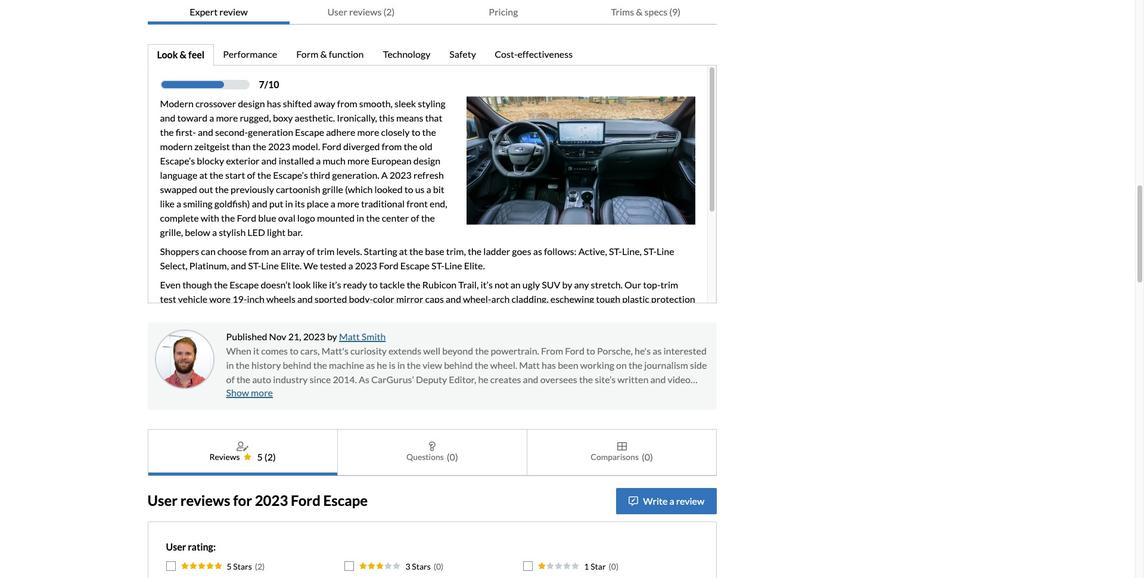 Task type: describe. For each thing, give the bounding box(es) containing it.
when
[[226, 345, 252, 356]]

5 for 5 (2)
[[257, 451, 263, 462]]

7
[[259, 78, 265, 90]]

the right out
[[215, 183, 229, 195]]

3
[[406, 561, 411, 572]]

1 vertical spatial for
[[233, 492, 252, 509]]

of up the previously
[[247, 169, 256, 180]]

cost-effectiveness
[[495, 48, 573, 59]]

in right put
[[285, 198, 293, 209]]

to down 21,
[[290, 345, 299, 356]]

been
[[558, 359, 579, 371]]

to left us
[[405, 183, 414, 195]]

tab list containing 5
[[148, 429, 717, 476]]

2 horizontal spatial line
[[657, 245, 675, 257]]

grille
[[322, 183, 343, 195]]

styling
[[418, 98, 446, 109]]

generation
[[248, 126, 293, 137]]

though
[[183, 279, 212, 290]]

trail,
[[459, 279, 479, 290]]

the up wore
[[214, 279, 228, 290]]

similar
[[534, 307, 562, 319]]

the down traditional
[[366, 212, 380, 223]]

review inside expert review tab
[[220, 6, 248, 17]]

place
[[307, 198, 329, 209]]

technology
[[383, 48, 431, 59]]

base
[[425, 245, 445, 257]]

the up stylish
[[221, 212, 235, 223]]

the right beyond
[[475, 345, 489, 356]]

plastic
[[623, 293, 650, 304]]

machine
[[329, 359, 364, 371]]

of inside when it comes to cars, matt's curiosity extends well beyond the powertrain. from ford to porsche, he's as interested in the history behind the machine as he is in the view behind the wheel. matt has been working on the journalism side of the auto industry since 2014. as cargurus' deputy editor, he creates and oversees the site's written and video content.
[[226, 374, 235, 385]]

bit
[[433, 183, 445, 195]]

trims & specs (9)
[[611, 6, 681, 17]]

user for user reviews (2)
[[328, 6, 348, 17]]

and down look at the left of the page
[[297, 293, 313, 304]]

of inside even though the escape doesn't look like it's ready to tackle the rubicon trail, it's not an ugly suv by any stretch. our top-trim test vehicle wore 19-inch wheels and sported body-color mirror caps and wheel-arch cladding, eschewing tough plastic protection for a sleek design. if anything, the escape looks more upscale than many of its competitors, similar to a mazda cx-5.
[[457, 307, 465, 319]]

1 behind from the left
[[283, 359, 312, 371]]

editor,
[[449, 374, 477, 385]]

show
[[226, 387, 249, 398]]

a down test
[[174, 307, 179, 319]]

2 vertical spatial as
[[366, 359, 375, 371]]

1
[[584, 561, 589, 572]]

the down when
[[236, 359, 250, 371]]

19-
[[233, 293, 247, 304]]

cars,
[[301, 345, 320, 356]]

10
[[268, 78, 279, 90]]

in right mounted
[[357, 212, 364, 223]]

looks
[[330, 307, 353, 319]]

a right us
[[427, 183, 432, 195]]

matt smith link
[[339, 331, 386, 342]]

more down (which
[[337, 198, 359, 209]]

and right exterior
[[261, 155, 277, 166]]

cost-
[[495, 48, 518, 59]]

and right 'creates'
[[523, 374, 539, 385]]

starting
[[364, 245, 398, 257]]

video
[[668, 374, 691, 385]]

an inside even though the escape doesn't look like it's ready to tackle the rubicon trail, it's not an ugly suv by any stretch. our top-trim test vehicle wore 19-inch wheels and sported body-color mirror caps and wheel-arch cladding, eschewing tough plastic protection for a sleek design. if anything, the escape looks more upscale than many of its competitors, similar to a mazda cx-5.
[[511, 279, 521, 290]]

porsche,
[[597, 345, 633, 356]]

2023 right a
[[390, 169, 412, 180]]

of down 'front' at the left top of the page
[[411, 212, 419, 223]]

mounted
[[317, 212, 355, 223]]

trim inside "shoppers can choose from an array of trim levels. starting at the base trim, the ladder goes as follows: active, st-line, st-line select, platinum, and st-line elite. we tested a 2023 ford escape st-line elite."
[[317, 245, 335, 257]]

the up "modern"
[[160, 126, 174, 137]]

stars for 5 stars
[[233, 561, 252, 572]]

user reviews (2)
[[328, 6, 395, 17]]

2 behind from the left
[[444, 359, 473, 371]]

generation.
[[332, 169, 380, 180]]

smooth,
[[359, 98, 393, 109]]

trims & specs (9) tab
[[575, 0, 717, 24]]

adhere
[[326, 126, 356, 137]]

stars for 3 stars
[[412, 561, 431, 572]]

2023 down reviews count element
[[255, 492, 288, 509]]

more up generation.
[[348, 155, 370, 166]]

oval
[[278, 212, 296, 223]]

to down eschewing
[[564, 307, 572, 319]]

21,
[[288, 331, 301, 342]]

ford inside when it comes to cars, matt's curiosity extends well beyond the powertrain. from ford to porsche, he's as interested in the history behind the machine as he is in the view behind the wheel. matt has been working on the journalism side of the auto industry since 2014. as cargurus' deputy editor, he creates and oversees the site's written and video content.
[[565, 345, 585, 356]]

as for he's
[[653, 345, 662, 356]]

by inside even though the escape doesn't look like it's ready to tackle the rubicon trail, it's not an ugly suv by any stretch. our top-trim test vehicle wore 19-inch wheels and sported body-color mirror caps and wheel-arch cladding, eschewing tough plastic protection for a sleek design. if anything, the escape looks more upscale than many of its competitors, similar to a mazda cx-5.
[[562, 279, 573, 290]]

in down when
[[226, 359, 234, 371]]

the up the previously
[[257, 169, 271, 180]]

wheel.
[[491, 359, 518, 371]]

from
[[541, 345, 563, 356]]

the left the wheel. at bottom left
[[475, 359, 489, 371]]

blue
[[258, 212, 276, 223]]

pricing
[[489, 6, 518, 17]]

expert review
[[190, 6, 248, 17]]

photo by matt smith. 2023 ford escape interior. image
[[467, 96, 696, 225]]

light
[[267, 226, 286, 238]]

a up third
[[316, 155, 321, 166]]

at inside modern crossover design has shifted away from smooth, sleek styling and toward a more rugged, boxy aesthetic. ironically, this means that the first- and second-generation escape adhere more closely to the modern zeitgeist than the 2023 model. ford diverged from the old escape's blocky exterior and installed a much more european design language at the start of the escape's third generation. a 2023 refresh swapped out the previously cartoonish grille (which looked to us a bit like a smiling goldfish) and put in its place a more traditional front end, complete with the ford blue oval logo mounted in the center of the grille, below a stylish led light bar.
[[199, 169, 208, 180]]

smiling
[[183, 198, 213, 209]]

tough
[[596, 293, 621, 304]]

even though the escape doesn't look like it's ready to tackle the rubicon trail, it's not an ugly suv by any stretch. our top-trim test vehicle wore 19-inch wheels and sported body-color mirror caps and wheel-arch cladding, eschewing tough plastic protection for a sleek design. if anything, the escape looks more upscale than many of its competitors, similar to a mazda cx-5.
[[160, 279, 696, 319]]

(0) for questions (0)
[[447, 451, 458, 462]]

on
[[617, 359, 627, 371]]

st- right line,
[[644, 245, 657, 257]]

side
[[690, 359, 707, 371]]

its inside modern crossover design has shifted away from smooth, sleek styling and toward a more rugged, boxy aesthetic. ironically, this means that the first- and second-generation escape adhere more closely to the modern zeitgeist than the 2023 model. ford diverged from the old escape's blocky exterior and installed a much more european design language at the start of the escape's third generation. a 2023 refresh swapped out the previously cartoonish grille (which looked to us a bit like a smiling goldfish) and put in its place a more traditional front end, complete with the ford blue oval logo mounted in the center of the grille, below a stylish led light bar.
[[295, 198, 305, 209]]

installed
[[279, 155, 314, 166]]

the right on
[[629, 359, 643, 371]]

5 for 5 stars ( 2 )
[[227, 561, 232, 572]]

choose
[[218, 245, 247, 257]]

this
[[379, 112, 395, 123]]

0 for 3 stars ( 0 )
[[436, 561, 441, 572]]

active,
[[579, 245, 607, 257]]

first-
[[176, 126, 196, 137]]

0 vertical spatial matt
[[339, 331, 360, 342]]

that
[[425, 112, 443, 123]]

a inside "shoppers can choose from an array of trim levels. starting at the base trim, the ladder goes as follows: active, st-line, st-line select, platinum, and st-line elite. we tested a 2023 ford escape st-line elite."
[[348, 260, 353, 271]]

view
[[423, 359, 442, 371]]

ladder
[[484, 245, 510, 257]]

star
[[591, 561, 606, 572]]

not
[[495, 279, 509, 290]]

st- up doesn't
[[248, 260, 261, 271]]

caps
[[425, 293, 444, 304]]

vehicle
[[178, 293, 208, 304]]

any
[[574, 279, 589, 290]]

end,
[[430, 198, 448, 209]]

form
[[297, 48, 319, 59]]

comes
[[261, 345, 288, 356]]

a down with
[[212, 226, 217, 238]]

0 vertical spatial from
[[337, 98, 358, 109]]

user reviews for 2023 ford escape
[[148, 492, 368, 509]]

a down grille
[[331, 198, 336, 209]]

reviews for for
[[180, 492, 230, 509]]

write a review
[[643, 495, 705, 507]]

an inside "shoppers can choose from an array of trim levels. starting at the base trim, the ladder goes as follows: active, st-line, st-line select, platinum, and st-line elite. we tested a 2023 ford escape st-line elite."
[[271, 245, 281, 257]]

more inside even though the escape doesn't look like it's ready to tackle the rubicon trail, it's not an ugly suv by any stretch. our top-trim test vehicle wore 19-inch wheels and sported body-color mirror caps and wheel-arch cladding, eschewing tough plastic protection for a sleek design. if anything, the escape looks more upscale than many of its competitors, similar to a mazda cx-5.
[[354, 307, 376, 319]]

like inside even though the escape doesn't look like it's ready to tackle the rubicon trail, it's not an ugly suv by any stretch. our top-trim test vehicle wore 19-inch wheels and sported body-color mirror caps and wheel-arch cladding, eschewing tough plastic protection for a sleek design. if anything, the escape looks more upscale than many of its competitors, similar to a mazda cx-5.
[[313, 279, 327, 290]]

performance
[[223, 48, 277, 59]]

arch
[[492, 293, 510, 304]]

a down swapped
[[177, 198, 181, 209]]

and down the previously
[[252, 198, 268, 209]]

as
[[359, 374, 370, 385]]

if
[[235, 307, 241, 319]]

a inside button
[[670, 495, 675, 507]]

suv
[[542, 279, 561, 290]]

performance tab
[[214, 44, 288, 66]]

mirror
[[396, 293, 424, 304]]

bar.
[[288, 226, 303, 238]]

review inside write a review button
[[676, 495, 705, 507]]

and up many at the bottom left
[[446, 293, 461, 304]]

0 horizontal spatial line
[[261, 260, 279, 271]]

industry
[[273, 374, 308, 385]]

( for 5 stars
[[255, 561, 258, 572]]

rubicon
[[423, 279, 457, 290]]

ugly
[[523, 279, 540, 290]]

the up since
[[313, 359, 327, 371]]

competitors,
[[479, 307, 532, 319]]

cartoonish
[[276, 183, 321, 195]]

(9)
[[670, 6, 681, 17]]

user reviews (2) tab
[[290, 0, 432, 24]]

working
[[581, 359, 615, 371]]

1 vertical spatial from
[[382, 140, 402, 152]]

curiosity
[[351, 345, 387, 356]]

the down generation
[[253, 140, 267, 152]]

comparisons count element
[[642, 450, 653, 464]]

0 for 1 star ( 0 )
[[612, 561, 616, 572]]

swapped
[[160, 183, 197, 195]]

well
[[423, 345, 441, 356]]

st- right active,
[[609, 245, 622, 257]]

1 vertical spatial by
[[327, 331, 337, 342]]

aesthetic.
[[295, 112, 335, 123]]

cladding,
[[512, 293, 549, 304]]



Task type: locate. For each thing, give the bounding box(es) containing it.
2023 down starting
[[355, 260, 377, 271]]

1 ( from the left
[[255, 561, 258, 572]]

pricing tab
[[432, 0, 575, 24]]

even
[[160, 279, 181, 290]]

1 vertical spatial he
[[478, 374, 489, 385]]

) for 5 stars ( 2 )
[[262, 561, 265, 572]]

1 vertical spatial trim
[[661, 279, 679, 290]]

1 horizontal spatial (
[[434, 561, 436, 572]]

stretch.
[[591, 279, 623, 290]]

shifted
[[283, 98, 312, 109]]

the down working
[[579, 374, 593, 385]]

goes
[[512, 245, 532, 257]]

(0) right th large image
[[642, 451, 653, 462]]

cx-
[[611, 307, 627, 319]]

1 vertical spatial an
[[511, 279, 521, 290]]

0 horizontal spatial has
[[267, 98, 281, 109]]

/
[[265, 78, 268, 90]]

more up second-
[[216, 112, 238, 123]]

write
[[643, 495, 668, 507]]

show more button
[[226, 387, 273, 398]]

0 vertical spatial review
[[220, 6, 248, 17]]

0 vertical spatial he
[[377, 359, 387, 371]]

journalism
[[645, 359, 689, 371]]

0 horizontal spatial (2)
[[265, 451, 276, 462]]

and down 'choose' at the top left
[[231, 260, 246, 271]]

0 horizontal spatial by
[[327, 331, 337, 342]]

the left base
[[410, 245, 423, 257]]

0 horizontal spatial matt
[[339, 331, 360, 342]]

) for 3 stars ( 0 )
[[441, 561, 444, 572]]

of
[[247, 169, 256, 180], [411, 212, 419, 223], [307, 245, 315, 257], [457, 307, 465, 319], [226, 374, 235, 385]]

safety tab
[[441, 44, 486, 66]]

interested
[[664, 345, 707, 356]]

behind up industry
[[283, 359, 312, 371]]

1 horizontal spatial (2)
[[384, 6, 395, 17]]

th large image
[[617, 442, 627, 451]]

0 horizontal spatial stars
[[233, 561, 252, 572]]

& for look
[[180, 49, 187, 60]]

to up color
[[369, 279, 378, 290]]

0 horizontal spatial review
[[220, 6, 248, 17]]

0 horizontal spatial he
[[377, 359, 387, 371]]

2 0 from the left
[[612, 561, 616, 572]]

5.
[[627, 307, 634, 319]]

a right write
[[670, 495, 675, 507]]

0 vertical spatial as
[[533, 245, 542, 257]]

user edit image
[[237, 442, 249, 451]]

out
[[199, 183, 213, 195]]

and up the zeitgeist
[[198, 126, 213, 137]]

0 horizontal spatial from
[[249, 245, 269, 257]]

1 ) from the left
[[262, 561, 265, 572]]

wheels
[[266, 293, 296, 304]]

more down body-
[[354, 307, 376, 319]]

2 vertical spatial user
[[166, 541, 186, 552]]

european
[[371, 155, 412, 166]]

& for form
[[320, 48, 327, 59]]

0 vertical spatial escape's
[[160, 155, 195, 166]]

stars right 3
[[412, 561, 431, 572]]

put
[[269, 198, 284, 209]]

1 vertical spatial tab list
[[148, 44, 717, 66]]

1 vertical spatial has
[[542, 359, 556, 371]]

( for 1 star
[[609, 561, 612, 572]]

0 vertical spatial sleek
[[395, 98, 416, 109]]

its down wheel-
[[467, 307, 477, 319]]

1 horizontal spatial design
[[414, 155, 441, 166]]

1 vertical spatial escape's
[[273, 169, 308, 180]]

1 vertical spatial (2)
[[265, 451, 276, 462]]

color
[[373, 293, 395, 304]]

1 horizontal spatial behind
[[444, 359, 473, 371]]

questions count element
[[447, 450, 458, 464]]

2 ) from the left
[[441, 561, 444, 572]]

0 vertical spatial its
[[295, 198, 305, 209]]

0 vertical spatial reviews
[[349, 6, 382, 17]]

0 horizontal spatial (0)
[[447, 451, 458, 462]]

5
[[257, 451, 263, 462], [227, 561, 232, 572]]

our
[[625, 279, 642, 290]]

1 tab list from the top
[[148, 0, 717, 24]]

1 vertical spatial as
[[653, 345, 662, 356]]

matt inside when it comes to cars, matt's curiosity extends well beyond the powertrain. from ford to porsche, he's as interested in the history behind the machine as he is in the view behind the wheel. matt has been working on the journalism side of the auto industry since 2014. as cargurus' deputy editor, he creates and oversees the site's written and video content.
[[519, 359, 540, 371]]

comment alt edit image
[[629, 496, 639, 506]]

1 horizontal spatial review
[[676, 495, 705, 507]]

since
[[310, 374, 331, 385]]

and down modern
[[160, 112, 176, 123]]

st- down base
[[432, 260, 445, 271]]

at right starting
[[399, 245, 408, 257]]

escape inside modern crossover design has shifted away from smooth, sleek styling and toward a more rugged, boxy aesthetic. ironically, this means that the first- and second-generation escape adhere more closely to the modern zeitgeist than the 2023 model. ford diverged from the old escape's blocky exterior and installed a much more european design language at the start of the escape's third generation. a 2023 refresh swapped out the previously cartoonish grille (which looked to us a bit like a smiling goldfish) and put in its place a more traditional front end, complete with the ford blue oval logo mounted in the center of the grille, below a stylish led light bar.
[[295, 126, 324, 137]]

user inside tab
[[328, 6, 348, 17]]

matt down powertrain.
[[519, 359, 540, 371]]

2 (0) from the left
[[642, 451, 653, 462]]

2014.
[[333, 374, 357, 385]]

form & function tab
[[288, 44, 374, 66]]

from up ironically,
[[337, 98, 358, 109]]

1 horizontal spatial as
[[533, 245, 542, 257]]

user up the user rating:
[[148, 492, 178, 509]]

trim,
[[446, 245, 466, 257]]

( for 3 stars
[[434, 561, 436, 572]]

1 horizontal spatial from
[[337, 98, 358, 109]]

user left "rating:"
[[166, 541, 186, 552]]

0 horizontal spatial at
[[199, 169, 208, 180]]

user for user rating:
[[166, 541, 186, 552]]

specs
[[645, 6, 668, 17]]

0 vertical spatial tab list
[[148, 0, 717, 24]]

an right not
[[511, 279, 521, 290]]

0 horizontal spatial )
[[262, 561, 265, 572]]

tab list containing performance
[[148, 44, 717, 66]]

has
[[267, 98, 281, 109], [542, 359, 556, 371]]

sleek down vehicle on the left bottom
[[181, 307, 203, 319]]

1 vertical spatial at
[[399, 245, 408, 257]]

tab panel
[[148, 65, 717, 321]]

to up working
[[587, 345, 596, 356]]

its down cartoonish
[[295, 198, 305, 209]]

0 horizontal spatial for
[[160, 307, 172, 319]]

) for 1 star ( 0 )
[[616, 561, 619, 572]]

5 stars ( 2 )
[[227, 561, 265, 572]]

matt smith automotive journalist image
[[155, 329, 214, 389]]

1 horizontal spatial sleek
[[395, 98, 416, 109]]

us
[[415, 183, 425, 195]]

1 vertical spatial than
[[411, 307, 430, 319]]

comparisons (0)
[[591, 451, 653, 462]]

2023 down generation
[[268, 140, 290, 152]]

test
[[160, 293, 176, 304]]

than inside even though the escape doesn't look like it's ready to tackle the rubicon trail, it's not an ugly suv by any stretch. our top-trim test vehicle wore 19-inch wheels and sported body-color mirror caps and wheel-arch cladding, eschewing tough plastic protection for a sleek design. if anything, the escape looks more upscale than many of its competitors, similar to a mazda cx-5.
[[411, 307, 430, 319]]

sleek inside modern crossover design has shifted away from smooth, sleek styling and toward a more rugged, boxy aesthetic. ironically, this means that the first- and second-generation escape adhere more closely to the modern zeitgeist than the 2023 model. ford diverged from the old escape's blocky exterior and installed a much more european design language at the start of the escape's third generation. a 2023 refresh swapped out the previously cartoonish grille (which looked to us a bit like a smiling goldfish) and put in its place a more traditional front end, complete with the ford blue oval logo mounted in the center of the grille, below a stylish led light bar.
[[395, 98, 416, 109]]

look & feel tab
[[148, 44, 214, 66]]

sleek inside even though the escape doesn't look like it's ready to tackle the rubicon trail, it's not an ugly suv by any stretch. our top-trim test vehicle wore 19-inch wheels and sported body-color mirror caps and wheel-arch cladding, eschewing tough plastic protection for a sleek design. if anything, the escape looks more upscale than many of its competitors, similar to a mazda cx-5.
[[181, 307, 203, 319]]

1 horizontal spatial like
[[313, 279, 327, 290]]

elite. up trail,
[[464, 260, 485, 271]]

1 horizontal spatial trim
[[661, 279, 679, 290]]

he
[[377, 359, 387, 371], [478, 374, 489, 385]]

trim up tested
[[317, 245, 335, 257]]

led
[[248, 226, 265, 238]]

1 vertical spatial like
[[313, 279, 327, 290]]

1 vertical spatial review
[[676, 495, 705, 507]]

as for goes
[[533, 245, 542, 257]]

0 vertical spatial trim
[[317, 245, 335, 257]]

the up content. on the left bottom of the page
[[237, 374, 250, 385]]

for inside even though the escape doesn't look like it's ready to tackle the rubicon trail, it's not an ugly suv by any stretch. our top-trim test vehicle wore 19-inch wheels and sported body-color mirror caps and wheel-arch cladding, eschewing tough plastic protection for a sleek design. if anything, the escape looks more upscale than many of its competitors, similar to a mazda cx-5.
[[160, 307, 172, 319]]

deputy
[[416, 374, 447, 385]]

of inside "shoppers can choose from an array of trim levels. starting at the base trim, the ladder goes as follows: active, st-line, st-line select, platinum, and st-line elite. we tested a 2023 ford escape st-line elite."
[[307, 245, 315, 257]]

much
[[323, 155, 346, 166]]

when it comes to cars, matt's curiosity extends well beyond the powertrain. from ford to porsche, he's as interested in the history behind the machine as he is in the view behind the wheel. matt has been working on the journalism side of the auto industry since 2014. as cargurus' deputy editor, he creates and oversees the site's written and video content.
[[226, 345, 707, 399]]

2 elite. from the left
[[464, 260, 485, 271]]

line
[[657, 245, 675, 257], [261, 260, 279, 271], [445, 260, 462, 271]]

shoppers
[[160, 245, 199, 257]]

the left the old
[[404, 140, 418, 152]]

1 horizontal spatial (0)
[[642, 451, 653, 462]]

5 (2)
[[257, 451, 276, 462]]

look
[[293, 279, 311, 290]]

line up doesn't
[[261, 260, 279, 271]]

3 ) from the left
[[616, 561, 619, 572]]

0 vertical spatial for
[[160, 307, 172, 319]]

1 horizontal spatial 5
[[257, 451, 263, 462]]

has inside modern crossover design has shifted away from smooth, sleek styling and toward a more rugged, boxy aesthetic. ironically, this means that the first- and second-generation escape adhere more closely to the modern zeitgeist than the 2023 model. ford diverged from the old escape's blocky exterior and installed a much more european design language at the start of the escape's third generation. a 2023 refresh swapped out the previously cartoonish grille (which looked to us a bit like a smiling goldfish) and put in its place a more traditional front end, complete with the ford blue oval logo mounted in the center of the grille, below a stylish led light bar.
[[267, 98, 281, 109]]

0 vertical spatial design
[[238, 98, 265, 109]]

2023 up cars, at bottom left
[[303, 331, 325, 342]]

)
[[262, 561, 265, 572], [441, 561, 444, 572], [616, 561, 619, 572]]

design up rugged,
[[238, 98, 265, 109]]

has inside when it comes to cars, matt's curiosity extends well beyond the powertrain. from ford to porsche, he's as interested in the history behind the machine as he is in the view behind the wheel. matt has been working on the journalism side of the auto industry since 2014. as cargurus' deputy editor, he creates and oversees the site's written and video content.
[[542, 359, 556, 371]]

review right expert
[[220, 6, 248, 17]]

1 horizontal spatial than
[[411, 307, 430, 319]]

form & function
[[297, 48, 364, 59]]

2 horizontal spatial )
[[616, 561, 619, 572]]

& for trims
[[636, 6, 643, 17]]

0 horizontal spatial trim
[[317, 245, 335, 257]]

(0) right question icon
[[447, 451, 458, 462]]

reviews for (2)
[[349, 6, 382, 17]]

elite.
[[281, 260, 302, 271], [464, 260, 485, 271]]

1 horizontal spatial 0
[[612, 561, 616, 572]]

the up the old
[[422, 126, 436, 137]]

diverged
[[343, 140, 380, 152]]

3 tab list from the top
[[148, 429, 717, 476]]

modern
[[160, 98, 194, 109]]

in
[[285, 198, 293, 209], [357, 212, 364, 223], [226, 359, 234, 371], [398, 359, 405, 371]]

0 vertical spatial (2)
[[384, 6, 395, 17]]

1 vertical spatial 5
[[227, 561, 232, 572]]

review right write
[[676, 495, 705, 507]]

its
[[295, 198, 305, 209], [467, 307, 477, 319]]

front
[[407, 198, 428, 209]]

question image
[[429, 442, 436, 451]]

by up matt's
[[327, 331, 337, 342]]

1 horizontal spatial it's
[[481, 279, 493, 290]]

1 horizontal spatial &
[[320, 48, 327, 59]]

1 horizontal spatial stars
[[412, 561, 431, 572]]

sleek up means
[[395, 98, 416, 109]]

more down "auto"
[[251, 387, 273, 398]]

1 horizontal spatial elite.
[[464, 260, 485, 271]]

trim inside even though the escape doesn't look like it's ready to tackle the rubicon trail, it's not an ugly suv by any stretch. our top-trim test vehicle wore 19-inch wheels and sported body-color mirror caps and wheel-arch cladding, eschewing tough plastic protection for a sleek design. if anything, the escape looks more upscale than many of its competitors, similar to a mazda cx-5.
[[661, 279, 679, 290]]

has up boxy
[[267, 98, 281, 109]]

0 horizontal spatial behind
[[283, 359, 312, 371]]

its inside even though the escape doesn't look like it's ready to tackle the rubicon trail, it's not an ugly suv by any stretch. our top-trim test vehicle wore 19-inch wheels and sported body-color mirror caps and wheel-arch cladding, eschewing tough plastic protection for a sleek design. if anything, the escape looks more upscale than many of its competitors, similar to a mazda cx-5.
[[467, 307, 477, 319]]

reviews inside tab
[[349, 6, 382, 17]]

the down extends
[[407, 359, 421, 371]]

from inside "shoppers can choose from an array of trim levels. starting at the base trim, the ladder goes as follows: active, st-line, st-line select, platinum, and st-line elite. we tested a 2023 ford escape st-line elite."
[[249, 245, 269, 257]]

0 right 3
[[436, 561, 441, 572]]

than inside modern crossover design has shifted away from smooth, sleek styling and toward a more rugged, boxy aesthetic. ironically, this means that the first- and second-generation escape adhere more closely to the modern zeitgeist than the 2023 model. ford diverged from the old escape's blocky exterior and installed a much more european design language at the start of the escape's third generation. a 2023 refresh swapped out the previously cartoonish grille (which looked to us a bit like a smiling goldfish) and put in its place a more traditional front end, complete with the ford blue oval logo mounted in the center of the grille, below a stylish led light bar.
[[232, 140, 251, 152]]

1 horizontal spatial for
[[233, 492, 252, 509]]

the down end,
[[421, 212, 435, 223]]

expert review tab
[[148, 0, 290, 24]]

levels.
[[337, 245, 362, 257]]

0 horizontal spatial &
[[180, 49, 187, 60]]

technology tab
[[374, 44, 441, 66]]

closely
[[381, 126, 410, 137]]

of right many at the bottom left
[[457, 307, 465, 319]]

(2) inside tab
[[384, 6, 395, 17]]

start
[[225, 169, 245, 180]]

traditional
[[361, 198, 405, 209]]

0 vertical spatial than
[[232, 140, 251, 152]]

0 horizontal spatial elite.
[[281, 260, 302, 271]]

and down journalism
[[651, 374, 666, 385]]

0 vertical spatial an
[[271, 245, 281, 257]]

0 horizontal spatial it's
[[329, 279, 341, 290]]

0 horizontal spatial (
[[255, 561, 258, 572]]

as inside "shoppers can choose from an array of trim levels. starting at the base trim, the ladder goes as follows: active, st-line, st-line select, platinum, and st-line elite. we tested a 2023 ford escape st-line elite."
[[533, 245, 542, 257]]

1 vertical spatial user
[[148, 492, 178, 509]]

it's up sported
[[329, 279, 341, 290]]

and inside "shoppers can choose from an array of trim levels. starting at the base trim, the ladder goes as follows: active, st-line, st-line select, platinum, and st-line elite. we tested a 2023 ford escape st-line elite."
[[231, 260, 246, 271]]

protection
[[652, 293, 696, 304]]

0 horizontal spatial 5
[[227, 561, 232, 572]]

the down wheels
[[284, 307, 297, 319]]

to down means
[[412, 126, 421, 137]]

the up mirror
[[407, 279, 421, 290]]

1 horizontal spatial line
[[445, 260, 462, 271]]

than down mirror
[[411, 307, 430, 319]]

in right is
[[398, 359, 405, 371]]

2023 inside "shoppers can choose from an array of trim levels. starting at the base trim, the ladder goes as follows: active, st-line, st-line select, platinum, and st-line elite. we tested a 2023 ford escape st-line elite."
[[355, 260, 377, 271]]

0 vertical spatial by
[[562, 279, 573, 290]]

upscale
[[378, 307, 410, 319]]

crossover
[[195, 98, 236, 109]]

& right form
[[320, 48, 327, 59]]

a down crossover
[[209, 112, 214, 123]]

like inside modern crossover design has shifted away from smooth, sleek styling and toward a more rugged, boxy aesthetic. ironically, this means that the first- and second-generation escape adhere more closely to the modern zeitgeist than the 2023 model. ford diverged from the old escape's blocky exterior and installed a much more european design language at the start of the escape's third generation. a 2023 refresh swapped out the previously cartoonish grille (which looked to us a bit like a smiling goldfish) and put in its place a more traditional front end, complete with the ford blue oval logo mounted in the center of the grille, below a stylish led light bar.
[[160, 198, 175, 209]]

1 (0) from the left
[[447, 451, 458, 462]]

1 horizontal spatial at
[[399, 245, 408, 257]]

extends
[[389, 345, 422, 356]]

tab list
[[148, 0, 717, 24], [148, 44, 717, 66], [148, 429, 717, 476]]

eschewing
[[551, 293, 595, 304]]

1 horizontal spatial he
[[478, 374, 489, 385]]

(2) right user edit icon
[[265, 451, 276, 462]]

an left array
[[271, 245, 281, 257]]

& inside form & function tab
[[320, 48, 327, 59]]

0 horizontal spatial than
[[232, 140, 251, 152]]

trim up protection
[[661, 279, 679, 290]]

1 it's from the left
[[329, 279, 341, 290]]

& inside look & feel tab
[[180, 49, 187, 60]]

function
[[329, 48, 364, 59]]

matt up matt's
[[339, 331, 360, 342]]

at inside "shoppers can choose from an array of trim levels. starting at the base trim, the ladder goes as follows: active, st-line, st-line select, platinum, and st-line elite. we tested a 2023 ford escape st-line elite."
[[399, 245, 408, 257]]

0
[[436, 561, 441, 572], [612, 561, 616, 572]]

2 stars from the left
[[412, 561, 431, 572]]

0 horizontal spatial reviews
[[180, 492, 230, 509]]

write a review button
[[617, 488, 717, 514]]

0 horizontal spatial an
[[271, 245, 281, 257]]

0 horizontal spatial its
[[295, 198, 305, 209]]

more up diverged
[[357, 126, 379, 137]]

0 vertical spatial user
[[328, 6, 348, 17]]

as down "curiosity"
[[366, 359, 375, 371]]

a
[[381, 169, 388, 180]]

behind down beyond
[[444, 359, 473, 371]]

user for user reviews for 2023 ford escape
[[148, 492, 178, 509]]

the right trim,
[[468, 245, 482, 257]]

2 vertical spatial from
[[249, 245, 269, 257]]

than up exterior
[[232, 140, 251, 152]]

1 vertical spatial its
[[467, 307, 477, 319]]

2 ( from the left
[[434, 561, 436, 572]]

an
[[271, 245, 281, 257], [511, 279, 521, 290]]

1 vertical spatial design
[[414, 155, 441, 166]]

1 horizontal spatial its
[[467, 307, 477, 319]]

2 it's from the left
[[481, 279, 493, 290]]

questions (0)
[[407, 451, 458, 462]]

1 0 from the left
[[436, 561, 441, 572]]

like up sported
[[313, 279, 327, 290]]

& inside trims & specs (9) tab
[[636, 6, 643, 17]]

1 stars from the left
[[233, 561, 252, 572]]

for down test
[[160, 307, 172, 319]]

wore
[[209, 293, 231, 304]]

(which
[[345, 183, 373, 195]]

reviews up "rating:"
[[180, 492, 230, 509]]

1 elite. from the left
[[281, 260, 302, 271]]

0 horizontal spatial 0
[[436, 561, 441, 572]]

0 vertical spatial 5
[[257, 451, 263, 462]]

he left is
[[377, 359, 387, 371]]

1 vertical spatial sleek
[[181, 307, 203, 319]]

tab panel containing 7
[[148, 65, 717, 321]]

line down trim,
[[445, 260, 462, 271]]

the down blocky
[[210, 169, 223, 180]]

1 horizontal spatial has
[[542, 359, 556, 371]]

1 vertical spatial reviews
[[180, 492, 230, 509]]

than
[[232, 140, 251, 152], [411, 307, 430, 319]]

ironically,
[[337, 112, 377, 123]]

anything,
[[243, 307, 282, 319]]

of up we
[[307, 245, 315, 257]]

5 left reviews count element
[[257, 451, 263, 462]]

stars left 2
[[233, 561, 252, 572]]

1 horizontal spatial by
[[562, 279, 573, 290]]

user rating:
[[166, 541, 216, 552]]

cost-effectiveness tab
[[486, 44, 584, 66]]

1 horizontal spatial matt
[[519, 359, 540, 371]]

5 left 2
[[227, 561, 232, 572]]

(0)
[[447, 451, 458, 462], [642, 451, 653, 462]]

top-
[[643, 279, 661, 290]]

2 tab list from the top
[[148, 44, 717, 66]]

(2)
[[384, 6, 395, 17], [265, 451, 276, 462]]

previously
[[231, 183, 274, 195]]

elite. down array
[[281, 260, 302, 271]]

1 horizontal spatial escape's
[[273, 169, 308, 180]]

0 horizontal spatial escape's
[[160, 155, 195, 166]]

rugged,
[[240, 112, 271, 123]]

0 vertical spatial has
[[267, 98, 281, 109]]

ready
[[343, 279, 367, 290]]

third
[[310, 169, 330, 180]]

questions
[[407, 452, 444, 462]]

escape inside "shoppers can choose from an array of trim levels. starting at the base trim, the ladder goes as follows: active, st-line, st-line select, platinum, and st-line elite. we tested a 2023 ford escape st-line elite."
[[401, 260, 430, 271]]

a down eschewing
[[574, 307, 579, 319]]

tab list containing expert review
[[148, 0, 717, 24]]

0 horizontal spatial like
[[160, 198, 175, 209]]

(0) for comparisons (0)
[[642, 451, 653, 462]]

3 ( from the left
[[609, 561, 612, 572]]

reviews count element
[[265, 450, 276, 464]]

like down swapped
[[160, 198, 175, 209]]

ford inside "shoppers can choose from an array of trim levels. starting at the base trim, the ladder goes as follows: active, st-line, st-line select, platinum, and st-line elite. we tested a 2023 ford escape st-line elite."
[[379, 260, 399, 271]]

1 horizontal spatial an
[[511, 279, 521, 290]]



Task type: vqa. For each thing, say whether or not it's contained in the screenshot.


